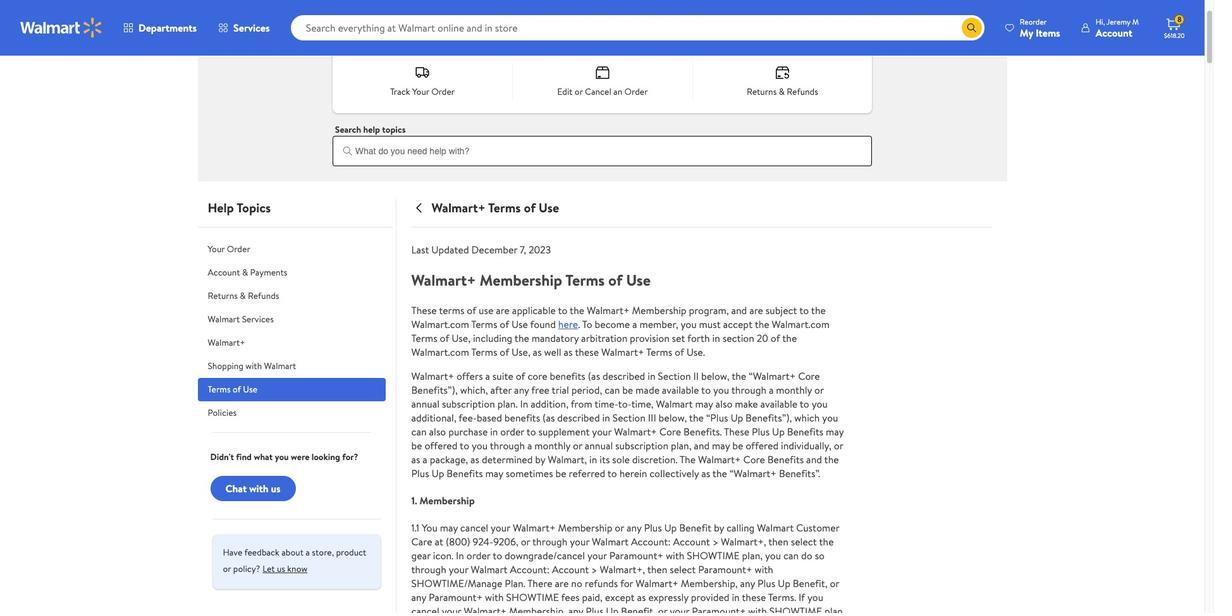 Task type: locate. For each thing, give the bounding box(es) containing it.
up right paid, on the left bottom
[[606, 605, 619, 613]]

then left do
[[768, 535, 789, 549]]

walmart up 'refunds'
[[592, 535, 629, 549]]

order inside walmart+ offers a suite of core benefits (as described in section ii below, the "walmart+ core benefits"), which, after any free trial period, can be made available to you through a monthly or annual subscription plan. in addition, from time-to-time, walmart may also make available to you additional, fee-based benefits (as described in section iii below, the "plus up benefits"), which you can also purchase in order to supplement your walmart+ core benefits. these plus up benefits may be offered to you through a monthly or annual subscription plan, and may be offered individually, or as a package, as determined by walmart, in its sole discretion. the walmart+ core benefits and the plus up benefits may sometimes be referred to herein collectively as the "walmart+ benefits".
[[500, 425, 524, 439]]

Walmart Site-Wide search field
[[291, 15, 985, 40]]

0 vertical spatial described
[[603, 369, 645, 383]]

with right chat
[[249, 482, 269, 496]]

described up to-
[[603, 369, 645, 383]]

walmart.com left use
[[411, 317, 469, 331]]

0 horizontal spatial returns & refunds
[[208, 290, 279, 302]]

discretion.
[[632, 453, 678, 467]]

any down herein
[[627, 521, 642, 535]]

be left made
[[622, 383, 633, 397]]

sole
[[612, 453, 630, 467]]

1 vertical spatial us
[[277, 563, 285, 575]]

your right track at the top left of page
[[412, 85, 429, 98]]

cancel
[[585, 85, 611, 98]]

for?
[[342, 451, 358, 464]]

1 vertical spatial these
[[742, 591, 766, 605]]

1 vertical spatial cancel
[[411, 605, 439, 613]]

select
[[791, 535, 817, 549], [670, 563, 696, 577]]

benefit, down do
[[793, 577, 828, 591]]

member,
[[640, 317, 678, 331]]

1 horizontal spatial use,
[[512, 345, 530, 359]]

payments
[[250, 266, 287, 279]]

refunds
[[585, 577, 618, 591]]

0 vertical spatial >
[[712, 535, 719, 549]]

subscription up herein
[[615, 439, 669, 453]]

use
[[539, 199, 559, 216], [626, 269, 651, 291], [512, 317, 528, 331], [243, 383, 257, 396]]

1 horizontal spatial core
[[743, 453, 765, 467]]

1 horizontal spatial your
[[412, 85, 429, 98]]

below, right 'ii'
[[701, 369, 730, 383]]

1 horizontal spatial annual
[[585, 439, 613, 453]]

0 horizontal spatial >
[[591, 563, 597, 577]]

walmart inside walmart+ offers a suite of core benefits (as described in section ii below, the "walmart+ core benefits"), which, after any free trial period, can be made available to you through a monthly or annual subscription plan. in addition, from time-to-time, walmart may also make available to you additional, fee-based benefits (as described in section iii below, the "plus up benefits"), which you can also purchase in order to supplement your walmart+ core benefits. these plus up benefits may be offered to you through a monthly or annual subscription plan, and may be offered individually, or as a package, as determined by walmart, in its sole discretion. the walmart+ core benefits and the plus up benefits may sometimes be referred to herein collectively as the "walmart+ benefits".
[[656, 397, 693, 411]]

membership
[[480, 269, 562, 291], [632, 303, 687, 317], [420, 494, 475, 508], [558, 521, 612, 535]]

these inside 1.1 you may cancel your walmart+ membership or any plus up benefit by calling walmart customer care at (800) 924-9206, or through your walmart account: account > walmart+, then select the gear icon️. in order to downgrade/cancel your paramount+ with showtime plan, you can do so through your walmart account: account > walmart+, then select paramount+ with showtime/manage plan. there are no refunds for walmart+ membership, any plus up benefit, or any paramount+ with showtime fees paid, except as expressly provided in these terms. if you cancel your walmart+ membership, any plus up benefit, or your paramount+ with showtime
[[742, 591, 766, 605]]

1 vertical spatial walmart+,
[[600, 563, 645, 577]]

showtime left fees
[[506, 591, 559, 605]]

account: left benefit
[[631, 535, 671, 549]]

1 horizontal spatial also
[[716, 397, 733, 411]]

in inside 1.1 you may cancel your walmart+ membership or any plus up benefit by calling walmart customer care at (800) 924-9206, or through your walmart account: account > walmart+, then select the gear icon️. in order to downgrade/cancel your paramount+ with showtime plan, you can do so through your walmart account: account > walmart+, then select paramount+ with showtime/manage plan. there are no refunds for walmart+ membership, any plus up benefit, or any paramount+ with showtime fees paid, except as expressly provided in these terms. if you cancel your walmart+ membership, any plus up benefit, or your paramount+ with showtime
[[456, 549, 464, 563]]

1 vertical spatial (as
[[543, 411, 555, 425]]

1 horizontal spatial below,
[[701, 369, 730, 383]]

of right use
[[500, 317, 509, 331]]

terms of use
[[208, 383, 257, 396]]

of down "terms"
[[440, 331, 449, 345]]

your inside walmart+ offers a suite of core benefits (as described in section ii below, the "walmart+ core benefits"), which, after any free trial period, can be made available to you through a monthly or annual subscription plan. in addition, from time-to-time, walmart may also make available to you additional, fee-based benefits (as described in section iii below, the "plus up benefits"), which you can also purchase in order to supplement your walmart+ core benefits. these plus up benefits may be offered to you through a monthly or annual subscription plan, and may be offered individually, or as a package, as determined by walmart, in its sole discretion. the walmart+ core benefits and the plus up benefits may sometimes be referred to herein collectively as the "walmart+ benefits".
[[592, 425, 612, 439]]

use down shopping with walmart
[[243, 383, 257, 396]]

these left "terms"
[[411, 303, 437, 317]]

edit or cancel an order
[[557, 85, 648, 98]]

showtime down benefit
[[687, 549, 740, 563]]

subscription up purchase at bottom
[[442, 397, 495, 411]]

about
[[282, 546, 304, 559]]

9206,
[[493, 535, 518, 549]]

the
[[680, 453, 696, 467]]

0 vertical spatial returns
[[747, 85, 777, 98]]

1 horizontal spatial then
[[768, 535, 789, 549]]

store,
[[312, 546, 334, 559]]

services button
[[207, 13, 281, 43]]

0 vertical spatial also
[[716, 397, 733, 411]]

0 horizontal spatial jeremy
[[502, 18, 549, 39]]

1 vertical spatial described
[[557, 411, 600, 425]]

benefits right 'based'
[[505, 411, 540, 425]]

1 vertical spatial benefits
[[505, 411, 540, 425]]

paid,
[[582, 591, 603, 605]]

walmart right time,
[[656, 397, 693, 411]]

up left which
[[772, 425, 785, 439]]

the up make
[[732, 369, 746, 383]]

1 vertical spatial membership,
[[509, 605, 566, 613]]

of down shopping
[[233, 383, 241, 396]]

what
[[254, 451, 273, 464]]

you left must
[[681, 317, 697, 331]]

0 horizontal spatial by
[[535, 453, 545, 467]]

account:
[[631, 535, 671, 549], [510, 563, 550, 577]]

jeremy for hi
[[502, 18, 549, 39]]

available
[[662, 383, 699, 397], [761, 397, 798, 411]]

0 horizontal spatial order
[[227, 243, 250, 255]]

0 vertical spatial these
[[411, 303, 437, 317]]

0 horizontal spatial core
[[659, 425, 681, 439]]

subscription
[[442, 397, 495, 411], [615, 439, 669, 453]]

last updated december 7, 2023
[[411, 243, 551, 257]]

0 horizontal spatial available
[[662, 383, 699, 397]]

1 horizontal spatial plan,
[[742, 549, 763, 563]]

these inside these terms of use are applicable to the walmart+ membership program, and are subject to the walmart.com terms of use found
[[411, 303, 437, 317]]

or up referred
[[573, 439, 582, 453]]

0 horizontal spatial these
[[411, 303, 437, 317]]

jeremy
[[1107, 16, 1131, 27], [502, 18, 549, 39]]

1 horizontal spatial benefits
[[550, 369, 586, 383]]

returns & refunds link
[[692, 52, 872, 111], [198, 285, 385, 308]]

hi, jeremy m account
[[1096, 16, 1139, 40]]

membership up downgrade/cancel
[[558, 521, 612, 535]]

below, right the iii
[[659, 411, 687, 425]]

0 horizontal spatial and
[[694, 439, 710, 453]]

you?
[[690, 18, 721, 39]]

> right "no"
[[591, 563, 597, 577]]

1 horizontal spatial are
[[555, 577, 569, 591]]

these down make
[[724, 425, 749, 439]]

your
[[412, 85, 429, 98], [208, 243, 225, 255]]

walmart+ link
[[198, 331, 385, 355]]

1 horizontal spatial walmart+,
[[721, 535, 766, 549]]

a right make
[[769, 383, 774, 397]]

benefits
[[550, 369, 586, 383], [505, 411, 540, 425]]

walmart up shopping
[[208, 313, 240, 326]]

0 vertical spatial returns & refunds link
[[692, 52, 872, 111]]

arbitration
[[581, 331, 628, 345]]

1 vertical spatial select
[[670, 563, 696, 577]]

0 horizontal spatial plan,
[[671, 439, 692, 453]]

0 vertical spatial order
[[500, 425, 524, 439]]

and down which
[[806, 453, 822, 467]]

membership down "7,"
[[480, 269, 562, 291]]

1 horizontal spatial benefit,
[[793, 577, 828, 591]]

available right made
[[662, 383, 699, 397]]

0 horizontal spatial below,
[[659, 411, 687, 425]]

1 vertical spatial in
[[456, 549, 464, 563]]

in inside . to become a member, you must accept the walmart.com terms of use, including the mandatory arbitration provision set forth in section 20 of the walmart.com terms of use, as well as these walmart+ terms of use.
[[712, 331, 720, 345]]

(as
[[588, 369, 600, 383], [543, 411, 555, 425]]

shopping
[[208, 360, 243, 372]]

annual left fee-
[[411, 397, 440, 411]]

0 vertical spatial core
[[798, 369, 820, 383]]

can left purchase at bottom
[[411, 425, 427, 439]]

any
[[514, 383, 529, 397], [627, 521, 642, 535], [740, 577, 755, 591], [411, 591, 426, 605], [568, 605, 583, 613]]

subject
[[766, 303, 797, 317]]

up
[[731, 411, 743, 425], [772, 425, 785, 439], [432, 467, 444, 481], [664, 521, 677, 535], [778, 577, 790, 591], [606, 605, 619, 613]]

2 horizontal spatial order
[[625, 85, 648, 98]]

your
[[592, 425, 612, 439], [491, 521, 510, 535], [570, 535, 590, 549], [587, 549, 607, 563], [449, 563, 468, 577], [442, 605, 461, 613], [670, 605, 690, 613]]

jeremy left m
[[1107, 16, 1131, 27]]

walmart+ right the
[[698, 453, 741, 467]]

walmart+ down become
[[601, 345, 644, 359]]

1 horizontal spatial these
[[724, 425, 749, 439]]

hi,
[[1096, 16, 1105, 27]]

the right the
[[713, 467, 727, 481]]

walmart+, right benefit
[[721, 535, 766, 549]]

paramount+ down icon️.
[[429, 591, 483, 605]]

1 vertical spatial help
[[363, 123, 380, 136]]

of
[[524, 199, 536, 216], [608, 269, 623, 291], [467, 303, 476, 317], [500, 317, 509, 331], [440, 331, 449, 345], [771, 331, 780, 345], [500, 345, 509, 359], [675, 345, 684, 359], [516, 369, 525, 383], [233, 383, 241, 396]]

0 horizontal spatial select
[[670, 563, 696, 577]]

2 horizontal spatial core
[[798, 369, 820, 383]]

of left core
[[516, 369, 525, 383]]

0 vertical spatial in
[[520, 397, 528, 411]]

0 vertical spatial by
[[535, 453, 545, 467]]

1 vertical spatial plan,
[[742, 549, 763, 563]]

package,
[[430, 453, 468, 467]]

& inside 'link'
[[242, 266, 248, 279]]

suite
[[493, 369, 513, 383]]

to right the (800)
[[493, 549, 502, 563]]

0 horizontal spatial monthly
[[535, 439, 571, 453]]

walmart+ offers a suite of core benefits (as described in section ii below, the "walmart+ core benefits"), which, after any free trial period, can be made available to you through a monthly or annual subscription plan. in addition, from time-to-time, walmart may also make available to you additional, fee-based benefits (as described in section iii below, the "plus up benefits"), which you can also purchase in order to supplement your walmart+ core benefits. these plus up benefits may be offered to you through a monthly or annual subscription plan, and may be offered individually, or as a package, as determined by walmart, in its sole discretion. the walmart+ core benefits and the plus up benefits may sometimes be referred to herein collectively as the "walmart+ benefits".
[[411, 369, 844, 481]]

(as up "time-"
[[588, 369, 600, 383]]

membership inside these terms of use are applicable to the walmart+ membership program, and are subject to the walmart.com terms of use found
[[632, 303, 687, 317]]

1 vertical spatial your
[[208, 243, 225, 255]]

edit or cancel an order link
[[512, 52, 692, 111]]

the right subject
[[811, 303, 826, 317]]

described down period,
[[557, 411, 600, 425]]

or inside have feedback about a store, product or policy?
[[223, 563, 231, 575]]

walmart,
[[548, 453, 587, 467]]

walmart+,
[[721, 535, 766, 549], [600, 563, 645, 577]]

the right 20 on the right bottom
[[782, 331, 797, 345]]

0 horizontal spatial subscription
[[442, 397, 495, 411]]

are
[[496, 303, 510, 317], [749, 303, 763, 317], [555, 577, 569, 591]]

1 horizontal spatial account:
[[631, 535, 671, 549]]

use left found at the bottom left of page
[[512, 317, 528, 331]]

0 horizontal spatial returns
[[208, 290, 238, 302]]

do
[[801, 549, 813, 563]]

any inside walmart+ offers a suite of core benefits (as described in section ii below, the "walmart+ core benefits"), which, after any free trial period, can be made available to you through a monthly or annual subscription plan. in addition, from time-to-time, walmart may also make available to you additional, fee-based benefits (as described in section iii below, the "plus up benefits"), which you can also purchase in order to supplement your walmart+ core benefits. these plus up benefits may be offered to you through a monthly or annual subscription plan, and may be offered individually, or as a package, as determined by walmart, in its sole discretion. the walmart+ core benefits and the plus up benefits may sometimes be referred to herein collectively as the "walmart+ benefits".
[[514, 383, 529, 397]]

order left '9206,'
[[467, 549, 491, 563]]

1 vertical spatial by
[[714, 521, 724, 535]]

& for bottommost returns & refunds "link"
[[240, 290, 246, 302]]

walmart+
[[432, 199, 486, 216], [411, 269, 476, 291], [587, 303, 630, 317], [208, 336, 245, 349], [601, 345, 644, 359], [411, 369, 454, 383], [614, 425, 657, 439], [698, 453, 741, 467], [513, 521, 556, 535], [636, 577, 679, 591], [464, 605, 507, 613]]

2 vertical spatial &
[[240, 290, 246, 302]]

select up expressly
[[670, 563, 696, 577]]

with right shopping
[[246, 360, 262, 372]]

by inside 1.1 you may cancel your walmart+ membership or any plus up benefit by calling walmart customer care at (800) 924-9206, or through your walmart account: account > walmart+, then select the gear icon️. in order to downgrade/cancel your paramount+ with showtime plan, you can do so through your walmart account: account > walmart+, then select paramount+ with showtime/manage plan. there are no refunds for walmart+ membership, any plus up benefit, or any paramount+ with showtime fees paid, except as expressly provided in these terms. if you cancel your walmart+ membership, any plus up benefit, or your paramount+ with showtime
[[714, 521, 724, 535]]

0 vertical spatial membership,
[[681, 577, 738, 591]]

1 vertical spatial &
[[242, 266, 248, 279]]

1 horizontal spatial section
[[658, 369, 691, 383]]

1 vertical spatial returns
[[208, 290, 238, 302]]

1.1 you may cancel your walmart+ membership or any plus up benefit by calling walmart customer care at (800) 924-9206, or through your walmart account: account > walmart+, then select the gear icon️. in order to downgrade/cancel your paramount+ with showtime plan, you can do so through your walmart account: account > walmart+, then select paramount+ with showtime/manage plan. there are no refunds for walmart+ membership, any plus up benefit, or any paramount+ with showtime fees paid, except as expressly provided in these terms. if you cancel your walmart+ membership, any plus up benefit, or your paramount+ with showtime
[[411, 521, 845, 613]]

be
[[622, 383, 633, 397], [411, 439, 422, 453], [732, 439, 743, 453], [556, 467, 566, 481]]

are right use
[[496, 303, 510, 317]]

0 vertical spatial benefit,
[[793, 577, 828, 591]]

0 vertical spatial select
[[791, 535, 817, 549]]

are left subject
[[749, 303, 763, 317]]

were
[[291, 451, 309, 464]]

0 horizontal spatial order
[[467, 549, 491, 563]]

1 horizontal spatial in
[[520, 397, 528, 411]]

0 horizontal spatial your
[[208, 243, 225, 255]]

your order
[[208, 243, 250, 255]]

1 vertical spatial section
[[613, 411, 646, 425]]

1 horizontal spatial help
[[658, 18, 687, 39]]

order inside your order "link"
[[227, 243, 250, 255]]

us inside button
[[271, 482, 281, 496]]

you
[[681, 317, 697, 331], [713, 383, 729, 397], [812, 397, 828, 411], [822, 411, 838, 425], [472, 439, 488, 453], [275, 451, 289, 464], [765, 549, 781, 563], [808, 591, 823, 605]]

plan,
[[671, 439, 692, 453], [742, 549, 763, 563]]

7,
[[520, 243, 526, 257]]

1 vertical spatial account:
[[510, 563, 550, 577]]

offered
[[425, 439, 458, 453], [746, 439, 779, 453]]

benefits down well
[[550, 369, 586, 383]]

mandatory
[[532, 331, 579, 345]]

as right well
[[564, 345, 573, 359]]

0 vertical spatial cancel
[[460, 521, 488, 535]]

feedback
[[244, 546, 279, 559]]

use inside these terms of use are applicable to the walmart+ membership program, and are subject to the walmart.com terms of use found
[[512, 317, 528, 331]]

0 vertical spatial section
[[658, 369, 691, 383]]

the inside 1.1 you may cancel your walmart+ membership or any plus up benefit by calling walmart customer care at (800) 924-9206, or through your walmart account: account > walmart+, then select the gear icon️. in order to downgrade/cancel your paramount+ with showtime plan, you can do so through your walmart account: account > walmart+, then select paramount+ with showtime/manage plan. there are no refunds for walmart+ membership, any plus up benefit, or any paramount+ with showtime fees paid, except as expressly provided in these terms. if you cancel your walmart+ membership, any plus up benefit, or your paramount+ with showtime
[[819, 535, 834, 549]]

"walmart+ up make
[[749, 369, 796, 383]]

services inside services dropdown button
[[233, 21, 270, 35]]

1 vertical spatial monthly
[[535, 439, 571, 453]]

1 horizontal spatial jeremy
[[1107, 16, 1131, 27]]

1 vertical spatial these
[[724, 425, 749, 439]]

walmart+ right "for"
[[636, 577, 679, 591]]

cancel left '9206,'
[[460, 521, 488, 535]]

your inside "link"
[[208, 243, 225, 255]]

become
[[595, 317, 630, 331]]

in
[[712, 331, 720, 345], [648, 369, 655, 383], [602, 411, 610, 425], [490, 425, 498, 439], [589, 453, 597, 467], [732, 591, 740, 605]]

jeremy inside hi, jeremy m account
[[1107, 16, 1131, 27]]

walmart+ up arbitration on the bottom of the page
[[587, 303, 630, 317]]

m
[[1132, 16, 1139, 27]]

chat
[[225, 482, 247, 496]]

walmart+ down the showtime/manage
[[464, 605, 507, 613]]

gear
[[411, 549, 431, 563]]

track
[[390, 85, 410, 98]]

know
[[287, 563, 308, 575]]

can inside 1.1 you may cancel your walmart+ membership or any plus up benefit by calling walmart customer care at (800) 924-9206, or through your walmart account: account > walmart+, then select the gear icon️. in order to downgrade/cancel your paramount+ with showtime plan, you can do so through your walmart account: account > walmart+, then select paramount+ with showtime/manage plan. there are no refunds for walmart+ membership, any plus up benefit, or any paramount+ with showtime fees paid, except as expressly provided in these terms. if you cancel your walmart+ membership, any plus up benefit, or your paramount+ with showtime
[[784, 549, 799, 563]]

icon️.
[[433, 549, 454, 563]]

for
[[620, 577, 633, 591]]

1 horizontal spatial subscription
[[615, 439, 669, 453]]

policies link
[[198, 402, 385, 425]]

benefits.
[[684, 425, 722, 439]]

membership, down benefit
[[681, 577, 738, 591]]

core up which
[[798, 369, 820, 383]]

in right 'plan.'
[[520, 397, 528, 411]]

0 horizontal spatial cancel
[[411, 605, 439, 613]]

0 horizontal spatial in
[[456, 549, 464, 563]]

based
[[477, 411, 502, 425]]

0 horizontal spatial benefits
[[505, 411, 540, 425]]

0 vertical spatial services
[[233, 21, 270, 35]]

reorder my items
[[1020, 16, 1060, 40]]

What do you need help with? search field
[[333, 136, 872, 166]]

help inside search help topics search box
[[363, 123, 380, 136]]

1 vertical spatial showtime
[[506, 591, 559, 605]]

order inside track your order link
[[431, 85, 455, 98]]

or
[[575, 85, 583, 98], [815, 383, 824, 397], [573, 439, 582, 453], [834, 439, 843, 453], [615, 521, 624, 535], [521, 535, 530, 549], [223, 563, 231, 575], [830, 577, 839, 591], [658, 605, 668, 613]]

membership inside 1.1 you may cancel your walmart+ membership or any plus up benefit by calling walmart customer care at (800) 924-9206, or through your walmart account: account > walmart+, then select the gear icon️. in order to downgrade/cancel your paramount+ with showtime plan, you can do so through your walmart account: account > walmart+, then select paramount+ with showtime/manage plan. there are no refunds for walmart+ membership, any plus up benefit, or any paramount+ with showtime fees paid, except as expressly provided in these terms. if you cancel your walmart+ membership, any plus up benefit, or your paramount+ with showtime
[[558, 521, 612, 535]]

benefit,
[[793, 577, 828, 591], [621, 605, 656, 613]]

1 horizontal spatial >
[[712, 535, 719, 549]]

have feedback about a store, product or policy?
[[223, 546, 366, 575]]

1 horizontal spatial select
[[791, 535, 817, 549]]

its
[[600, 453, 610, 467]]

terms.
[[768, 591, 796, 605]]

1 horizontal spatial by
[[714, 521, 724, 535]]

core left benefits".
[[743, 453, 765, 467]]

these left terms.
[[742, 591, 766, 605]]

(as down free
[[543, 411, 555, 425]]

of right 20 on the right bottom
[[771, 331, 780, 345]]

are left "no"
[[555, 577, 569, 591]]

or right individually,
[[834, 439, 843, 453]]

through
[[732, 383, 767, 397], [490, 439, 525, 453], [532, 535, 568, 549], [411, 563, 446, 577]]

1 horizontal spatial monthly
[[776, 383, 812, 397]]

1 horizontal spatial showtime
[[687, 549, 740, 563]]

topics
[[237, 199, 271, 216]]

walmart+ membership terms of use
[[411, 269, 651, 291]]

to-
[[618, 397, 631, 411]]

a right become
[[632, 317, 637, 331]]



Task type: vqa. For each thing, say whether or not it's contained in the screenshot.
HI, TERRY T ACCOUNT
no



Task type: describe. For each thing, give the bounding box(es) containing it.
0 vertical spatial walmart+,
[[721, 535, 766, 549]]

924-
[[473, 535, 493, 549]]

0 vertical spatial help
[[658, 18, 687, 39]]

plus up 1.
[[411, 467, 429, 481]]

product
[[336, 546, 366, 559]]

help topics
[[208, 199, 271, 216]]

are inside 1.1 you may cancel your walmart+ membership or any plus up benefit by calling walmart customer care at (800) 924-9206, or through your walmart account: account > walmart+, then select the gear icon️. in order to downgrade/cancel your paramount+ with showtime plan, you can do so through your walmart account: account > walmart+, then select paramount+ with showtime/manage plan. there are no refunds for walmart+ membership, any plus up benefit, or any paramount+ with showtime fees paid, except as expressly provided in these terms. if you cancel your walmart+ membership, any plus up benefit, or your paramount+ with showtime
[[555, 577, 569, 591]]

us inside button
[[277, 563, 285, 575]]

through down section
[[732, 383, 767, 397]]

up left benefit
[[664, 521, 677, 535]]

1.1
[[411, 521, 419, 535]]

0 vertical spatial &
[[779, 85, 785, 98]]

walmart+ up downgrade/cancel
[[513, 521, 556, 535]]

0 vertical spatial your
[[412, 85, 429, 98]]

walmart+ inside . to become a member, you must accept the walmart.com terms of use, including the mandatory arbitration provision set forth in section 20 of the walmart.com terms of use, as well as these walmart+ terms of use.
[[601, 345, 644, 359]]

use up these terms of use are applicable to the walmart+ membership program, and are subject to the walmart.com terms of use found
[[626, 269, 651, 291]]

an
[[613, 85, 622, 98]]

so
[[815, 549, 825, 563]]

2 offered from the left
[[746, 439, 779, 453]]

your up "no"
[[570, 535, 590, 549]]

walmart right calling
[[757, 521, 794, 535]]

chat with us button
[[210, 476, 296, 501]]

collectively
[[650, 467, 699, 481]]

1 vertical spatial also
[[429, 425, 446, 439]]

walmart image
[[20, 18, 102, 38]]

after
[[490, 383, 512, 397]]

up up 1. membership at the left of page
[[432, 467, 444, 481]]

of inside walmart+ offers a suite of core benefits (as described in section ii below, the "walmart+ core benefits"), which, after any free trial period, can be made available to you through a monthly or annual subscription plan. in addition, from time-to-time, walmart may also make available to you additional, fee-based benefits (as described in section iii below, the "plus up benefits"), which you can also purchase in order to supplement your walmart+ core benefits. these plus up benefits may be offered to you through a monthly or annual subscription plan, and may be offered individually, or as a package, as determined by walmart, in its sole discretion. the walmart+ core benefits and the plus up benefits may sometimes be referred to herein collectively as the "walmart+ benefits".
[[516, 369, 525, 383]]

can right period,
[[605, 383, 620, 397]]

of left the use.
[[675, 345, 684, 359]]

by inside walmart+ offers a suite of core benefits (as described in section ii below, the "walmart+ core benefits"), which, after any free trial period, can be made available to you through a monthly or annual subscription plan. in addition, from time-to-time, walmart may also make available to you additional, fee-based benefits (as described in section iii below, the "plus up benefits"), which you can also purchase in order to supplement your walmart+ core benefits. these plus up benefits may be offered to you through a monthly or annual subscription plan, and may be offered individually, or as a package, as determined by walmart, in its sole discretion. the walmart+ core benefits and the plus up benefits may sometimes be referred to herein collectively as the "walmart+ benefits".
[[535, 453, 545, 467]]

a up "sometimes"
[[527, 439, 532, 453]]

track your order
[[390, 85, 455, 98]]

provision
[[630, 331, 670, 345]]

period,
[[572, 383, 602, 397]]

1 vertical spatial >
[[591, 563, 597, 577]]

shopping with walmart link
[[198, 355, 385, 378]]

you up "plus
[[713, 383, 729, 397]]

may down "plus
[[712, 439, 730, 453]]

shopping with walmart
[[208, 360, 296, 372]]

paramount+ right expressly
[[692, 605, 746, 613]]

supplement
[[539, 425, 590, 439]]

benefits up benefits".
[[787, 425, 824, 439]]

except
[[605, 591, 635, 605]]

0 horizontal spatial walmart+,
[[600, 563, 645, 577]]

0 vertical spatial refunds
[[787, 85, 818, 98]]

1 horizontal spatial (as
[[588, 369, 600, 383]]

may right which
[[826, 425, 844, 439]]

account & payments
[[208, 266, 287, 279]]

0 vertical spatial showtime
[[687, 549, 740, 563]]

must
[[699, 317, 721, 331]]

as inside 1.1 you may cancel your walmart+ membership or any plus up benefit by calling walmart customer care at (800) 924-9206, or through your walmart account: account > walmart+, then select the gear icon️. in order to downgrade/cancel your paramount+ with showtime plan, you can do so through your walmart account: account > walmart+, then select paramount+ with showtime/manage plan. there are no refunds for walmart+ membership, any plus up benefit, or any paramount+ with showtime fees paid, except as expressly provided in these terms. if you cancel your walmart+ membership, any plus up benefit, or your paramount+ with showtime
[[637, 591, 646, 605]]

as left well
[[533, 345, 542, 359]]

1 vertical spatial refunds
[[248, 290, 279, 302]]

customer
[[796, 521, 840, 535]]

be right benefits. in the bottom of the page
[[732, 439, 743, 453]]

to left herein
[[608, 467, 617, 481]]

these inside walmart+ offers a suite of core benefits (as described in section ii below, the "walmart+ core benefits"), which, after any free trial period, can be made available to you through a monthly or annual subscription plan. in addition, from time-to-time, walmart may also make available to you additional, fee-based benefits (as described in section iii below, the "plus up benefits"), which you can also purchase in order to supplement your walmart+ core benefits. these plus up benefits may be offered to you through a monthly or annual subscription plan, and may be offered individually, or as a package, as determined by walmart, in its sole discretion. the walmart+ core benefits and the plus up benefits may sometimes be referred to herein collectively as the "walmart+ benefits".
[[724, 425, 749, 439]]

be left referred
[[556, 467, 566, 481]]

individually,
[[781, 439, 832, 453]]

1 vertical spatial then
[[647, 563, 667, 577]]

downgrade/cancel
[[505, 549, 585, 563]]

ii
[[693, 369, 699, 383]]

your down the (800)
[[449, 563, 468, 577]]

can left we
[[609, 18, 632, 39]]

these inside . to become a member, you must accept the walmart.com terms of use, including the mandatory arbitration provision set forth in section 20 of the walmart.com terms of use, as well as these walmart+ terms of use.
[[575, 345, 599, 359]]

free
[[531, 383, 550, 397]]

benefits down which
[[768, 453, 804, 467]]

to down fee-
[[460, 439, 469, 453]]

benefit
[[679, 521, 712, 535]]

of up these terms of use are applicable to the walmart+ membership program, and are subject to the walmart.com terms of use found
[[608, 269, 623, 291]]

in left its
[[589, 453, 597, 467]]

walmart+ down "updated"
[[411, 269, 476, 291]]

didn't find what you were looking for?
[[210, 451, 358, 464]]

time-
[[595, 397, 618, 411]]

walmart+ terms of use
[[432, 199, 559, 216]]

any down "no"
[[568, 605, 583, 613]]

you right which
[[822, 411, 838, 425]]

be down additional,
[[411, 439, 422, 453]]

use
[[479, 303, 493, 317]]

through down 'based'
[[490, 439, 525, 453]]

1 vertical spatial core
[[659, 425, 681, 439]]

account inside 'link'
[[208, 266, 240, 279]]

20
[[757, 331, 768, 345]]

walmart down 924-
[[471, 563, 508, 577]]

1 vertical spatial below,
[[659, 411, 687, 425]]

walmart.com up offers
[[411, 345, 469, 359]]

1 vertical spatial returns & refunds
[[208, 290, 279, 302]]

plus left 'if'
[[758, 577, 775, 591]]

you right 'if'
[[808, 591, 823, 605]]

& for "account & payments" 'link'
[[242, 266, 248, 279]]

with up terms.
[[755, 563, 773, 577]]

0 horizontal spatial section
[[613, 411, 646, 425]]

search
[[335, 123, 361, 136]]

let us know
[[263, 563, 308, 575]]

0 vertical spatial annual
[[411, 397, 440, 411]]

the right benefits".
[[824, 453, 839, 467]]

1 horizontal spatial cancel
[[460, 521, 488, 535]]

the right accept
[[755, 317, 769, 331]]

Search search field
[[291, 15, 985, 40]]

walmart+ left offers
[[411, 369, 454, 383]]

may up benefits. in the bottom of the page
[[695, 397, 713, 411]]

0 vertical spatial monthly
[[776, 383, 812, 397]]

as right the
[[701, 467, 710, 481]]

herein
[[620, 467, 647, 481]]

hi
[[484, 18, 499, 39]]

you
[[422, 521, 438, 535]]

walmart down the walmart+ link
[[264, 360, 296, 372]]

found
[[530, 317, 556, 331]]

expressly
[[648, 591, 689, 605]]

if
[[799, 591, 805, 605]]

updated
[[432, 243, 469, 257]]

in inside walmart+ offers a suite of core benefits (as described in section ii below, the "walmart+ core benefits"), which, after any free trial period, can be made available to you through a monthly or annual subscription plan. in addition, from time-to-time, walmart may also make available to you additional, fee-based benefits (as described in section iii below, the "plus up benefits"), which you can also purchase in order to supplement your walmart+ core benefits. these plus up benefits may be offered to you through a monthly or annual subscription plan, and may be offered individually, or as a package, as determined by walmart, in its sole discretion. the walmart+ core benefits and the plus up benefits may sometimes be referred to herein collectively as the "walmart+ benefits".
[[520, 397, 528, 411]]

0 horizontal spatial showtime
[[506, 591, 559, 605]]

benefits up 1. membership at the left of page
[[447, 467, 483, 481]]

the left found at the bottom left of page
[[515, 331, 529, 345]]

paramount+ up "for"
[[609, 549, 663, 563]]

walmart+ right back icon
[[432, 199, 486, 216]]

0 vertical spatial account:
[[631, 535, 671, 549]]

items
[[1036, 26, 1060, 40]]

with inside button
[[249, 482, 269, 496]]

let
[[263, 563, 275, 575]]

0 horizontal spatial are
[[496, 303, 510, 317]]

1 offered from the left
[[425, 439, 458, 453]]

to inside 1.1 you may cancel your walmart+ membership or any plus up benefit by calling walmart customer care at (800) 924-9206, or through your walmart account: account > walmart+, then select the gear icon️. in order to downgrade/cancel your paramount+ with showtime plan, you can do so through your walmart account: account > walmart+, then select paramount+ with showtime/manage plan. there are no refunds for walmart+ membership, any plus up benefit, or any paramount+ with showtime fees paid, except as expressly provided in these terms. if you cancel your walmart+ membership, any plus up benefit, or your paramount+ with showtime
[[493, 549, 502, 563]]

or right 'if'
[[830, 577, 839, 591]]

any down 'gear'
[[411, 591, 426, 605]]

referred
[[569, 467, 605, 481]]

m,
[[553, 18, 570, 39]]

plus down 'refunds'
[[586, 605, 604, 613]]

addition,
[[531, 397, 569, 411]]

order inside edit or cancel an order link
[[625, 85, 648, 98]]

your up 'refunds'
[[587, 549, 607, 563]]

to right subject
[[800, 303, 809, 317]]

the left "plus
[[689, 411, 704, 425]]

up right "plus
[[731, 411, 743, 425]]

back image
[[411, 200, 427, 216]]

any left terms.
[[740, 577, 755, 591]]

up left 'if'
[[778, 577, 790, 591]]

may inside 1.1 you may cancel your walmart+ membership or any plus up benefit by calling walmart customer care at (800) 924-9206, or through your walmart account: account > walmart+, then select the gear icon️. in order to downgrade/cancel your paramount+ with showtime plan, you can do so through your walmart account: account > walmart+, then select paramount+ with showtime/manage plan. there are no refunds for walmart+ membership, any plus up benefit, or any paramount+ with showtime fees paid, except as expressly provided in these terms. if you cancel your walmart+ membership, any plus up benefit, or your paramount+ with showtime
[[440, 521, 458, 535]]

your order link
[[198, 238, 385, 261]]

0 horizontal spatial (as
[[543, 411, 555, 425]]

looking
[[312, 451, 340, 464]]

0 horizontal spatial benefits"),
[[411, 383, 458, 397]]

sometimes
[[506, 467, 553, 481]]

in inside 1.1 you may cancel your walmart+ membership or any plus up benefit by calling walmart customer care at (800) 924-9206, or through your walmart account: account > walmart+, then select the gear icon️. in order to downgrade/cancel your paramount+ with showtime plan, you can do so through your walmart account: account > walmart+, then select paramount+ with showtime/manage plan. there are no refunds for walmart+ membership, any plus up benefit, or any paramount+ with showtime fees paid, except as expressly provided in these terms. if you cancel your walmart+ membership, any plus up benefit, or your paramount+ with showtime
[[732, 591, 740, 605]]

plan, inside walmart+ offers a suite of core benefits (as described in section ii below, the "walmart+ core benefits"), which, after any free trial period, can be made available to you through a monthly or annual subscription plan. in addition, from time-to-time, walmart may also make available to you additional, fee-based benefits (as described in section iii below, the "plus up benefits"), which you can also purchase in order to supplement your walmart+ core benefits. these plus up benefits may be offered to you through a monthly or annual subscription plan, and may be offered individually, or as a package, as determined by walmart, in its sole discretion. the walmart+ core benefits and the plus up benefits may sometimes be referred to herein collectively as the "walmart+ benefits".
[[671, 439, 692, 453]]

as right package, at left
[[471, 453, 479, 467]]

2 horizontal spatial and
[[806, 453, 822, 467]]

you left do
[[765, 549, 781, 563]]

0 horizontal spatial described
[[557, 411, 600, 425]]

0 horizontal spatial use,
[[452, 331, 471, 345]]

1 horizontal spatial available
[[761, 397, 798, 411]]

may left "sometimes"
[[485, 467, 503, 481]]

determined
[[482, 453, 533, 467]]

didn't
[[210, 451, 234, 464]]

order inside 1.1 you may cancel your walmart+ membership or any plus up benefit by calling walmart customer care at (800) 924-9206, or through your walmart account: account > walmart+, then select the gear icon️. in order to downgrade/cancel your paramount+ with showtime plan, you can do so through your walmart account: account > walmart+, then select paramount+ with showtime/manage plan. there are no refunds for walmart+ membership, any plus up benefit, or any paramount+ with showtime fees paid, except as expressly provided in these terms. if you cancel your walmart+ membership, any plus up benefit, or your paramount+ with showtime
[[467, 549, 491, 563]]

as left package, at left
[[411, 453, 420, 467]]

section
[[723, 331, 754, 345]]

in right purchase at bottom
[[490, 425, 498, 439]]

Search help topics search field
[[333, 123, 872, 166]]

2023
[[529, 243, 551, 257]]

make
[[735, 397, 758, 411]]

plus left benefit
[[644, 521, 662, 535]]

there
[[528, 577, 553, 591]]

trial
[[552, 383, 569, 397]]

1 horizontal spatial returns & refunds
[[747, 85, 818, 98]]

or right edit
[[575, 85, 583, 98]]

account inside hi, jeremy m account
[[1096, 26, 1133, 40]]

set
[[672, 331, 685, 345]]

1 horizontal spatial returns & refunds link
[[692, 52, 872, 111]]

a inside have feedback about a store, product or policy?
[[306, 546, 310, 559]]

to left '.'
[[558, 303, 568, 317]]

plan.
[[498, 397, 518, 411]]

1 vertical spatial benefits"),
[[746, 411, 792, 425]]

or up "for"
[[615, 521, 624, 535]]

use.
[[687, 345, 705, 359]]

0 vertical spatial "walmart+
[[749, 369, 796, 383]]

my
[[1020, 26, 1033, 40]]

through up there
[[532, 535, 568, 549]]

1 vertical spatial subscription
[[615, 439, 669, 453]]

a left the suite
[[485, 369, 490, 383]]

search icon image
[[967, 23, 977, 33]]

(800)
[[446, 535, 470, 549]]

and inside these terms of use are applicable to the walmart+ membership program, and are subject to the walmart.com terms of use found
[[731, 303, 747, 317]]

from
[[571, 397, 592, 411]]

account left calling
[[673, 535, 710, 549]]

1 horizontal spatial membership,
[[681, 577, 738, 591]]

your down the showtime/manage
[[442, 605, 461, 613]]

well
[[544, 345, 561, 359]]

hi jeremy m, how can we help you?
[[484, 18, 721, 39]]

these terms of use are applicable to the walmart+ membership program, and are subject to the walmart.com terms of use found
[[411, 303, 826, 331]]

here
[[558, 317, 578, 331]]

or up which
[[815, 383, 824, 397]]

we
[[636, 18, 654, 39]]

terms inside these terms of use are applicable to the walmart+ membership program, and are subject to the walmart.com terms of use found
[[471, 317, 497, 331]]

2 vertical spatial core
[[743, 453, 765, 467]]

search help topics
[[335, 123, 406, 136]]

plus down make
[[752, 425, 770, 439]]

walmart.com inside these terms of use are applicable to the walmart+ membership program, and are subject to the walmart.com terms of use found
[[411, 317, 469, 331]]

1 vertical spatial "walmart+
[[730, 467, 777, 481]]

plan.
[[505, 577, 525, 591]]

1 horizontal spatial described
[[603, 369, 645, 383]]

with down benefit
[[666, 549, 685, 563]]

0 horizontal spatial benefit,
[[621, 605, 656, 613]]

1.
[[411, 494, 417, 508]]

2 horizontal spatial are
[[749, 303, 763, 317]]

walmart services link
[[198, 308, 385, 331]]

services inside walmart services link
[[242, 313, 274, 326]]

policies
[[208, 407, 237, 419]]

purchase
[[448, 425, 488, 439]]

1. membership
[[411, 494, 475, 508]]

to left supplement at the left
[[527, 425, 536, 439]]

0 vertical spatial subscription
[[442, 397, 495, 411]]

you up individually,
[[812, 397, 828, 411]]

walmart+ inside these terms of use are applicable to the walmart+ membership program, and are subject to the walmart.com terms of use found
[[587, 303, 630, 317]]

a left package, at left
[[423, 453, 427, 467]]

0 vertical spatial below,
[[701, 369, 730, 383]]

the up mandatory
[[570, 303, 584, 317]]

a inside . to become a member, you must accept the walmart.com terms of use, including the mandatory arbitration provision set forth in section 20 of the walmart.com terms of use, as well as these walmart+ terms of use.
[[632, 317, 637, 331]]

here link
[[558, 317, 578, 331]]

calling
[[727, 521, 755, 535]]

fees
[[561, 591, 580, 605]]

jeremy for hi,
[[1107, 16, 1131, 27]]

walmart.com right 20 on the right bottom
[[772, 317, 830, 331]]

membership up you
[[420, 494, 475, 508]]

of up the suite
[[500, 345, 509, 359]]

departments button
[[113, 13, 207, 43]]

plan, inside 1.1 you may cancel your walmart+ membership or any plus up benefit by calling walmart customer care at (800) 924-9206, or through your walmart account: account > walmart+, then select the gear icon️. in order to downgrade/cancel your paramount+ with showtime plan, you can do so through your walmart account: account > walmart+, then select paramount+ with showtime/manage plan. there are no refunds for walmart+ membership, any plus up benefit, or any paramount+ with showtime fees paid, except as expressly provided in these terms. if you cancel your walmart+ membership, any plus up benefit, or your paramount+ with showtime
[[742, 549, 763, 563]]

made
[[636, 383, 660, 397]]

of up "7,"
[[524, 199, 536, 216]]

you inside . to become a member, you must accept the walmart.com terms of use, including the mandatory arbitration provision set forth in section 20 of the walmart.com terms of use, as well as these walmart+ terms of use.
[[681, 317, 697, 331]]

0 horizontal spatial account:
[[510, 563, 550, 577]]

or right '9206,'
[[521, 535, 530, 549]]

walmart+ up shopping
[[208, 336, 245, 349]]

with left terms.
[[748, 605, 767, 613]]

no
[[571, 577, 582, 591]]

1 vertical spatial returns & refunds link
[[198, 285, 385, 308]]

of inside terms of use link
[[233, 383, 241, 396]]



